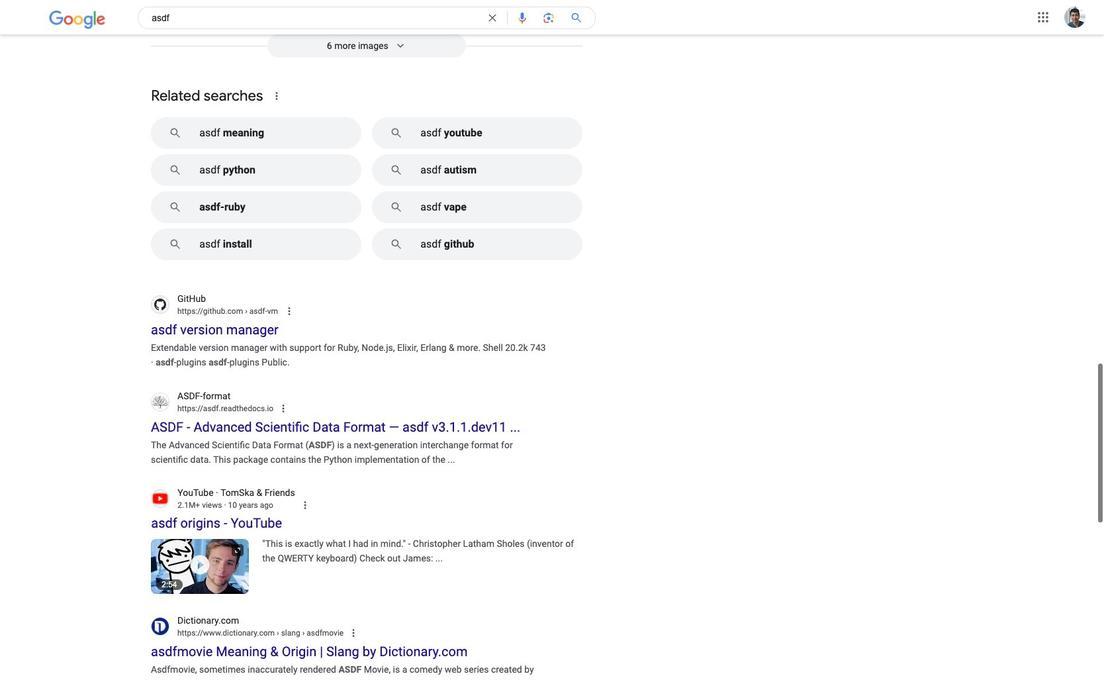 Task type: locate. For each thing, give the bounding box(es) containing it.
google image
[[49, 11, 106, 29]]

None text field
[[243, 307, 278, 316], [178, 500, 273, 512], [178, 627, 344, 639], [275, 629, 344, 638], [243, 307, 278, 316], [178, 500, 273, 512], [178, 627, 344, 639], [275, 629, 344, 638]]

Search text field
[[152, 11, 478, 28]]

None search field
[[0, 0, 596, 31]]

None text field
[[178, 305, 278, 317], [178, 402, 274, 414], [178, 305, 278, 317], [178, 402, 274, 414]]



Task type: vqa. For each thing, say whether or not it's contained in the screenshot.
Search by voice image
yes



Task type: describe. For each thing, give the bounding box(es) containing it.
search by voice image
[[516, 11, 529, 25]]

search by image image
[[543, 11, 556, 25]]



